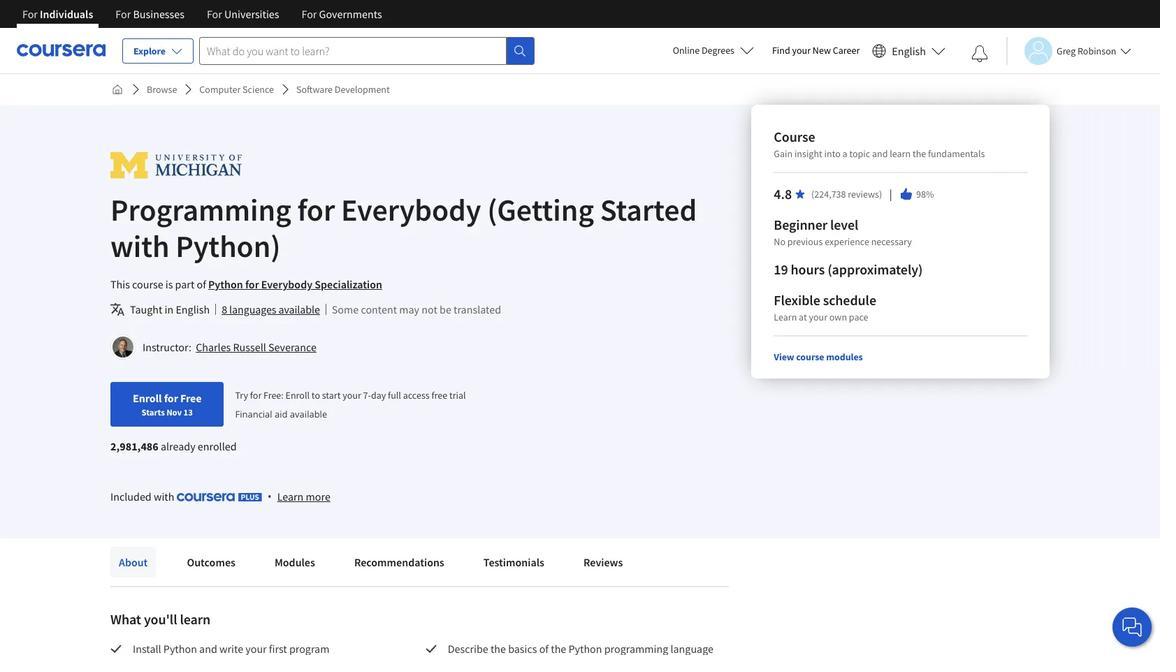 Task type: locate. For each thing, give the bounding box(es) containing it.
flexible
[[774, 291, 820, 309]]

0 vertical spatial learn
[[774, 311, 797, 324]]

find your new career link
[[765, 42, 867, 59]]

for for governments
[[302, 7, 317, 21]]

0 horizontal spatial enroll
[[133, 391, 162, 405]]

software development
[[296, 83, 390, 96]]

pace
[[849, 311, 868, 324]]

4 for from the left
[[302, 7, 317, 21]]

a
[[843, 147, 847, 160]]

about
[[119, 556, 148, 570]]

8 languages available
[[222, 303, 320, 317]]

0 horizontal spatial course
[[132, 277, 163, 291]]

hours
[[791, 261, 825, 278]]

1 horizontal spatial everybody
[[341, 191, 481, 229]]

for left businesses
[[116, 7, 131, 21]]

flexible schedule learn at your own pace
[[774, 291, 876, 324]]

charles russell severance image
[[113, 337, 133, 358]]

your inside find your new career link
[[792, 44, 811, 57]]

1 vertical spatial available
[[290, 408, 327, 421]]

your right at
[[809, 311, 827, 324]]

course right view
[[796, 351, 824, 363]]

your left 7-
[[343, 389, 361, 402]]

1 horizontal spatial learn
[[890, 147, 911, 160]]

in
[[165, 303, 173, 317]]

enroll inside try for free: enroll to start your 7-day full access free trial financial aid available
[[286, 389, 310, 402]]

for inside "enroll for free starts nov 13"
[[164, 391, 178, 405]]

some content may not be translated
[[332, 303, 501, 317]]

browse
[[147, 83, 177, 96]]

topic
[[849, 147, 870, 160]]

None search field
[[199, 37, 535, 65]]

0 vertical spatial english
[[892, 44, 926, 58]]

outcomes
[[187, 556, 235, 570]]

financial
[[235, 408, 272, 421]]

home image
[[112, 84, 123, 95]]

learn left the on the right of the page
[[890, 147, 911, 160]]

specialization
[[315, 277, 382, 291]]

beginner
[[774, 216, 828, 233]]

available down to at the bottom of page
[[290, 408, 327, 421]]

available down python for everybody specialization link
[[278, 303, 320, 317]]

course
[[132, 277, 163, 291], [796, 351, 824, 363]]

view
[[774, 351, 794, 363]]

what
[[110, 611, 141, 628]]

1 horizontal spatial english
[[892, 44, 926, 58]]

included
[[110, 490, 151, 504]]

learn left at
[[774, 311, 797, 324]]

for for free
[[164, 391, 178, 405]]

1 vertical spatial with
[[154, 490, 174, 504]]

with right included
[[154, 490, 174, 504]]

your
[[792, 44, 811, 57], [809, 311, 827, 324], [343, 389, 361, 402]]

russell
[[233, 340, 266, 354]]

for businesses
[[116, 7, 184, 21]]

instructor: charles russell severance
[[143, 340, 316, 354]]

show notifications image
[[971, 45, 988, 62]]

1 vertical spatial learn
[[180, 611, 211, 628]]

content
[[361, 303, 397, 317]]

1 horizontal spatial course
[[796, 351, 824, 363]]

for left universities
[[207, 7, 222, 21]]

start
[[322, 389, 341, 402]]

0 horizontal spatial learn
[[277, 490, 304, 504]]

for for universities
[[207, 7, 222, 21]]

fundamentals
[[928, 147, 985, 160]]

insight
[[795, 147, 822, 160]]

your right find
[[792, 44, 811, 57]]

1 horizontal spatial enroll
[[286, 389, 310, 402]]

enroll for free starts nov 13
[[133, 391, 202, 418]]

1 for from the left
[[22, 7, 38, 21]]

0 vertical spatial learn
[[890, 147, 911, 160]]

0 vertical spatial course
[[132, 277, 163, 291]]

with up this
[[110, 227, 169, 266]]

for left individuals
[[22, 7, 38, 21]]

about link
[[110, 547, 156, 578]]

for inside programming for everybody (getting started with python)
[[297, 191, 335, 229]]

chat with us image
[[1121, 616, 1143, 639]]

to
[[312, 389, 320, 402]]

view course modules link
[[774, 351, 863, 363]]

universities
[[224, 7, 279, 21]]

for left governments
[[302, 7, 317, 21]]

development
[[335, 83, 390, 96]]

governments
[[319, 7, 382, 21]]

course for view
[[796, 351, 824, 363]]

robinson
[[1078, 44, 1116, 57]]

learn right you'll
[[180, 611, 211, 628]]

python
[[208, 277, 243, 291]]

for for free:
[[250, 389, 262, 402]]

0 vertical spatial your
[[792, 44, 811, 57]]

enroll up starts
[[133, 391, 162, 405]]

charles russell severance link
[[196, 340, 316, 354]]

level
[[830, 216, 858, 233]]

course
[[774, 128, 815, 145]]

learn inside the flexible schedule learn at your own pace
[[774, 311, 797, 324]]

banner navigation
[[11, 0, 393, 28]]

reviews
[[584, 556, 623, 570]]

learn more link
[[277, 489, 330, 505]]

for individuals
[[22, 7, 93, 21]]

2,981,486
[[110, 440, 158, 454]]

experience
[[825, 236, 869, 248]]

python for everybody specialization link
[[208, 277, 382, 291]]

free
[[432, 389, 447, 402]]

no
[[774, 236, 786, 248]]

1 vertical spatial everybody
[[261, 277, 312, 291]]

english
[[892, 44, 926, 58], [176, 303, 210, 317]]

19 hours (approximately)
[[774, 261, 923, 278]]

python)
[[176, 227, 281, 266]]

0 vertical spatial with
[[110, 227, 169, 266]]

course left is
[[132, 277, 163, 291]]

into
[[824, 147, 841, 160]]

8
[[222, 303, 227, 317]]

programming for everybody (getting started with python)
[[110, 191, 697, 266]]

for inside try for free: enroll to start your 7-day full access free trial financial aid available
[[250, 389, 262, 402]]

1 vertical spatial course
[[796, 351, 824, 363]]

english inside button
[[892, 44, 926, 58]]

greg robinson
[[1057, 44, 1116, 57]]

available
[[278, 303, 320, 317], [290, 408, 327, 421]]

modules
[[826, 351, 863, 363]]

•
[[267, 489, 272, 505]]

english right career
[[892, 44, 926, 58]]

3 for from the left
[[207, 7, 222, 21]]

0 horizontal spatial everybody
[[261, 277, 312, 291]]

is
[[165, 277, 173, 291]]

2 for from the left
[[116, 7, 131, 21]]

for
[[297, 191, 335, 229], [245, 277, 259, 291], [250, 389, 262, 402], [164, 391, 178, 405]]

13
[[183, 407, 193, 418]]

coursera image
[[17, 39, 106, 62]]

what you'll learn
[[110, 611, 211, 628]]

view course modules
[[774, 351, 863, 363]]

everybody
[[341, 191, 481, 229], [261, 277, 312, 291]]

science
[[243, 83, 274, 96]]

available inside button
[[278, 303, 320, 317]]

access
[[403, 389, 430, 402]]

1 vertical spatial your
[[809, 311, 827, 324]]

2 vertical spatial your
[[343, 389, 361, 402]]

4.8
[[774, 185, 792, 203]]

english right in
[[176, 303, 210, 317]]

1 horizontal spatial learn
[[774, 311, 797, 324]]

1 vertical spatial learn
[[277, 490, 304, 504]]

modules
[[275, 556, 315, 570]]

0 vertical spatial everybody
[[341, 191, 481, 229]]

enroll
[[286, 389, 310, 402], [133, 391, 162, 405]]

1 vertical spatial english
[[176, 303, 210, 317]]

for for individuals
[[22, 7, 38, 21]]

8 languages available button
[[222, 301, 320, 318]]

enroll inside "enroll for free starts nov 13"
[[133, 391, 162, 405]]

severance
[[268, 340, 316, 354]]

try
[[235, 389, 248, 402]]

available inside try for free: enroll to start your 7-day full access free trial financial aid available
[[290, 408, 327, 421]]

course gain insight into a topic and learn the fundamentals
[[774, 128, 985, 160]]

learn right •
[[277, 490, 304, 504]]

enroll left to at the bottom of page
[[286, 389, 310, 402]]

0 vertical spatial available
[[278, 303, 320, 317]]



Task type: describe. For each thing, give the bounding box(es) containing it.
languages
[[229, 303, 276, 317]]

your inside the flexible schedule learn at your own pace
[[809, 311, 827, 324]]

new
[[813, 44, 831, 57]]

enrolled
[[198, 440, 237, 454]]

modules link
[[266, 547, 323, 578]]

(approximately)
[[828, 261, 923, 278]]

your inside try for free: enroll to start your 7-day full access free trial financial aid available
[[343, 389, 361, 402]]

outcomes link
[[178, 547, 244, 578]]

some
[[332, 303, 359, 317]]

0 horizontal spatial english
[[176, 303, 210, 317]]

businesses
[[133, 7, 184, 21]]

financial aid available button
[[235, 408, 327, 421]]

translated
[[454, 303, 501, 317]]

you'll
[[144, 611, 177, 628]]

free
[[180, 391, 202, 405]]

reviews)
[[848, 188, 882, 201]]

2,981,486 already enrolled
[[110, 440, 237, 454]]

software
[[296, 83, 333, 96]]

try for free: enroll to start your 7-day full access free trial financial aid available
[[235, 389, 466, 421]]

(getting
[[487, 191, 594, 229]]

this
[[110, 277, 130, 291]]

for governments
[[302, 7, 382, 21]]

not
[[422, 303, 437, 317]]

learn inside • learn more
[[277, 490, 304, 504]]

be
[[440, 303, 451, 317]]

for for businesses
[[116, 7, 131, 21]]

necessary
[[871, 236, 912, 248]]

computer science link
[[194, 77, 280, 102]]

coursera plus image
[[177, 493, 262, 502]]

english button
[[867, 28, 951, 73]]

computer science
[[199, 83, 274, 96]]

|
[[888, 187, 894, 202]]

(224,738
[[811, 188, 846, 201]]

taught
[[130, 303, 162, 317]]

testimonials
[[483, 556, 544, 570]]

degrees
[[702, 44, 734, 57]]

greg
[[1057, 44, 1076, 57]]

7-
[[363, 389, 371, 402]]

starts
[[142, 407, 165, 418]]

nov
[[166, 407, 182, 418]]

own
[[829, 311, 847, 324]]

everybody inside programming for everybody (getting started with python)
[[341, 191, 481, 229]]

and
[[872, 147, 888, 160]]

recommendations
[[354, 556, 444, 570]]

find
[[772, 44, 790, 57]]

What do you want to learn? text field
[[199, 37, 507, 65]]

career
[[833, 44, 860, 57]]

aid
[[275, 408, 288, 421]]

computer
[[199, 83, 241, 96]]

more
[[306, 490, 330, 504]]

explore
[[133, 45, 166, 57]]

for for everybody
[[297, 191, 335, 229]]

reviews link
[[575, 547, 631, 578]]

with inside programming for everybody (getting started with python)
[[110, 227, 169, 266]]

beginner level no previous experience necessary
[[774, 216, 912, 248]]

trial
[[449, 389, 466, 402]]

the
[[913, 147, 926, 160]]

software development link
[[291, 77, 395, 102]]

course for this
[[132, 277, 163, 291]]

full
[[388, 389, 401, 402]]

browse link
[[141, 77, 183, 102]]

university of michigan image
[[110, 150, 242, 181]]

part
[[175, 277, 195, 291]]

already
[[161, 440, 195, 454]]

this course is part of python for everybody specialization
[[110, 277, 382, 291]]

may
[[399, 303, 419, 317]]

online degrees
[[673, 44, 734, 57]]

day
[[371, 389, 386, 402]]

previous
[[787, 236, 823, 248]]

included with
[[110, 490, 177, 504]]

0 horizontal spatial learn
[[180, 611, 211, 628]]

instructor:
[[143, 340, 191, 354]]

• learn more
[[267, 489, 330, 505]]

free:
[[264, 389, 284, 402]]

programming
[[110, 191, 291, 229]]

greg robinson button
[[1006, 37, 1132, 65]]

98%
[[916, 188, 934, 201]]

learn inside course gain insight into a topic and learn the fundamentals
[[890, 147, 911, 160]]



Task type: vqa. For each thing, say whether or not it's contained in the screenshot.
FOUNDATIONS
no



